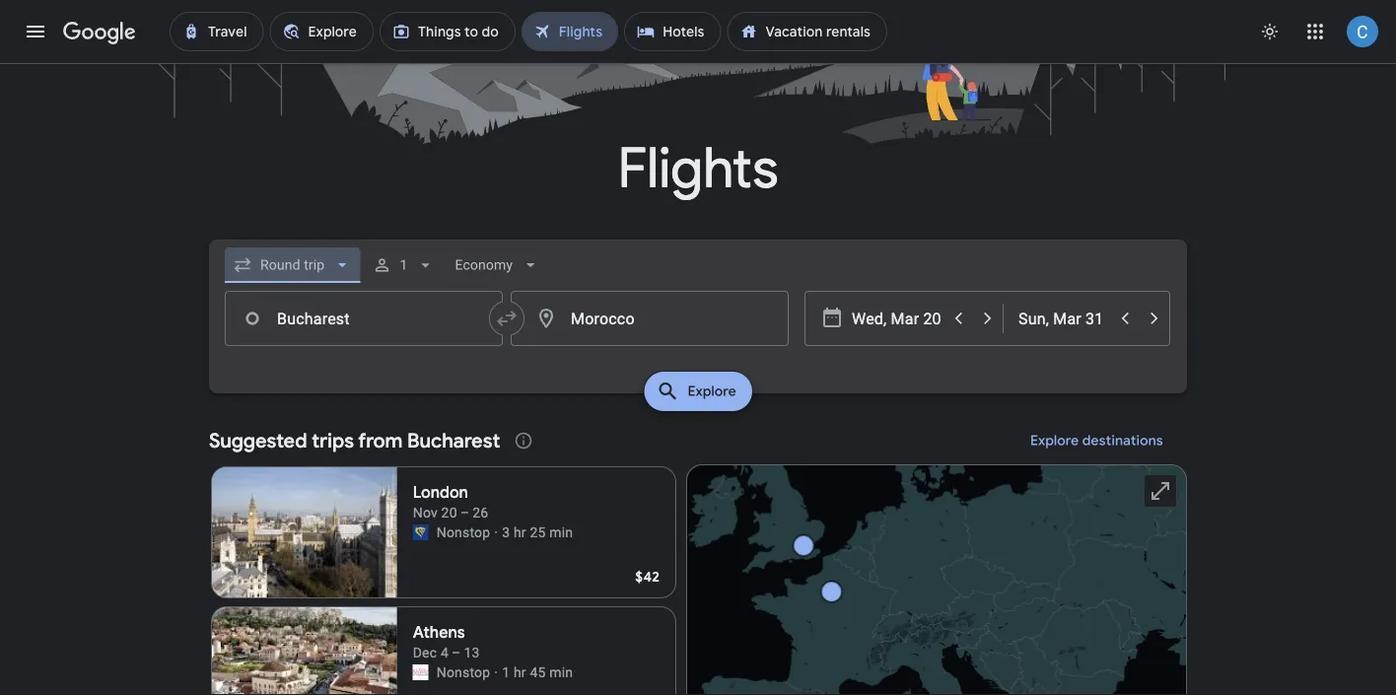 Task type: vqa. For each thing, say whether or not it's contained in the screenshot.
the Suggested
yes



Task type: locate. For each thing, give the bounding box(es) containing it.
0 vertical spatial  image
[[494, 523, 498, 542]]

0 vertical spatial explore
[[688, 383, 736, 400]]

hr left 45
[[514, 664, 526, 680]]

 image left "3"
[[494, 523, 498, 542]]

1 min from the top
[[549, 524, 573, 540]]

0 vertical spatial min
[[549, 524, 573, 540]]

1 vertical spatial min
[[549, 664, 573, 680]]

1 hr from the top
[[514, 524, 526, 540]]

explore inside button
[[688, 383, 736, 400]]

0 horizontal spatial 1
[[400, 257, 408, 273]]

1  image from the top
[[494, 523, 498, 542]]

hr for london
[[514, 524, 526, 540]]

0 vertical spatial 1
[[400, 257, 408, 273]]

min for athens
[[549, 664, 573, 680]]

nonstop for athens
[[437, 664, 490, 680]]

0 vertical spatial nonstop
[[437, 524, 490, 540]]

1 inside popup button
[[400, 257, 408, 273]]

2 min from the top
[[549, 664, 573, 680]]

1 vertical spatial  image
[[494, 663, 498, 682]]

hr right "3"
[[514, 524, 526, 540]]

0 vertical spatial hr
[[514, 524, 526, 540]]

None field
[[225, 248, 360, 283], [447, 248, 548, 283], [225, 248, 360, 283], [447, 248, 548, 283]]

nonstop down 20 – 26
[[437, 524, 490, 540]]

 image
[[494, 523, 498, 542], [494, 663, 498, 682]]

athens
[[413, 623, 465, 643]]

1 vertical spatial 1
[[502, 664, 510, 680]]

1 nonstop from the top
[[437, 524, 490, 540]]

 image left 1 hr 45 min
[[494, 663, 498, 682]]

42 US dollars text field
[[635, 568, 660, 586]]

hr
[[514, 524, 526, 540], [514, 664, 526, 680]]

2 nonstop from the top
[[437, 664, 490, 680]]

45
[[530, 664, 546, 680]]

2  image from the top
[[494, 663, 498, 682]]

suggested trips from bucharest region
[[209, 417, 1187, 695]]

None text field
[[511, 291, 789, 346]]

1 vertical spatial hr
[[514, 664, 526, 680]]

1 hr 45 min
[[502, 664, 573, 680]]

1 vertical spatial nonstop
[[437, 664, 490, 680]]

1
[[400, 257, 408, 273], [502, 664, 510, 680]]

min right 45
[[549, 664, 573, 680]]

2 hr from the top
[[514, 664, 526, 680]]

1 vertical spatial explore
[[1031, 432, 1079, 450]]

None text field
[[225, 291, 503, 346]]

min right 25
[[549, 524, 573, 540]]

explore for explore
[[688, 383, 736, 400]]

trips
[[312, 428, 354, 453]]

change appearance image
[[1247, 8, 1294, 55]]

1 horizontal spatial explore
[[1031, 432, 1079, 450]]

nonstop down 4 – 13
[[437, 664, 490, 680]]

explore
[[688, 383, 736, 400], [1031, 432, 1079, 450]]

nonstop for london
[[437, 524, 490, 540]]

nonstop
[[437, 524, 490, 540], [437, 664, 490, 680]]

ryanair image
[[413, 525, 429, 540]]

bucharest
[[407, 428, 500, 453]]

1 horizontal spatial 1
[[502, 664, 510, 680]]

flights
[[618, 134, 779, 204]]

explore destinations button
[[1007, 417, 1187, 464]]

suggested
[[209, 428, 307, 453]]

1 inside suggested trips from bucharest region
[[502, 664, 510, 680]]

from
[[358, 428, 403, 453]]

0 horizontal spatial explore
[[688, 383, 736, 400]]

min
[[549, 524, 573, 540], [549, 664, 573, 680]]

explore inside "button"
[[1031, 432, 1079, 450]]



Task type: describe. For each thing, give the bounding box(es) containing it.
1 for 1 hr 45 min
[[502, 664, 510, 680]]

dec
[[413, 644, 437, 661]]

london
[[413, 483, 468, 503]]

explore destinations
[[1031, 432, 1164, 450]]

london nov 20 – 26
[[413, 483, 489, 521]]

Flight search field
[[193, 240, 1203, 417]]

Departure text field
[[852, 292, 943, 345]]

destinations
[[1083, 432, 1164, 450]]

20 – 26
[[441, 504, 489, 521]]

min for london
[[549, 524, 573, 540]]

wizz air image
[[413, 665, 429, 680]]

3
[[502, 524, 510, 540]]

hr for athens
[[514, 664, 526, 680]]

4 – 13
[[441, 644, 480, 661]]

1 for 1
[[400, 257, 408, 273]]

explore button
[[644, 372, 752, 411]]

3 hr 25 min
[[502, 524, 573, 540]]

athens dec 4 – 13
[[413, 623, 480, 661]]

explore for explore destinations
[[1031, 432, 1079, 450]]

suggested trips from bucharest
[[209, 428, 500, 453]]

25
[[530, 524, 546, 540]]

 image for athens
[[494, 663, 498, 682]]

nov
[[413, 504, 438, 521]]

 image for london
[[494, 523, 498, 542]]

Return text field
[[1019, 292, 1109, 345]]

main menu image
[[24, 20, 47, 43]]

1 button
[[364, 242, 443, 289]]

$42
[[635, 568, 660, 586]]



